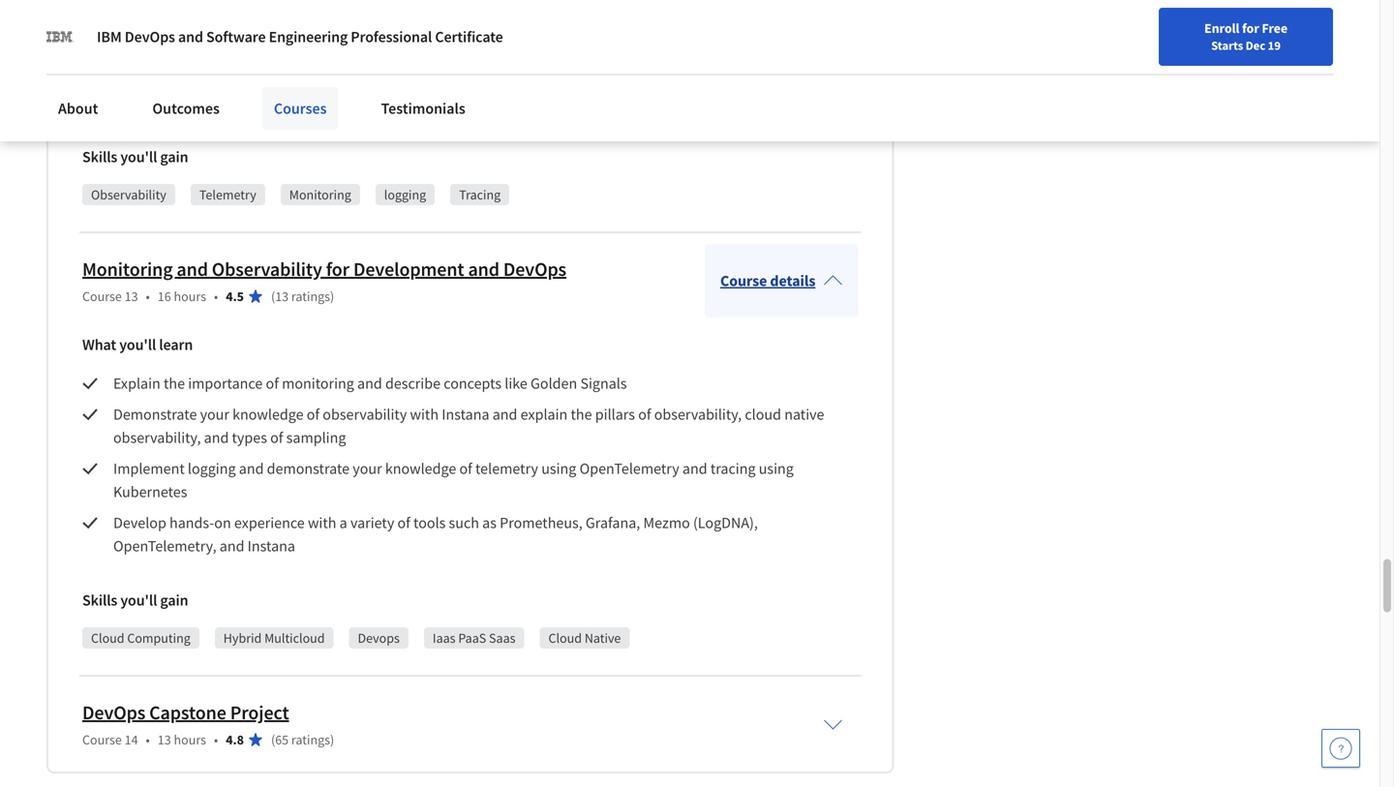Task type: locate. For each thing, give the bounding box(es) containing it.
0 horizontal spatial observability
[[91, 186, 166, 203]]

knowledge
[[233, 405, 304, 424], [385, 459, 456, 478]]

1 vertical spatial knowledge
[[385, 459, 456, 478]]

experience
[[234, 513, 305, 533]]

None search field
[[276, 12, 596, 51]]

) right 65
[[330, 731, 334, 749]]

1 vertical spatial in
[[780, 70, 792, 89]]

tools right list
[[377, 70, 410, 89]]

course inside dropdown button
[[721, 271, 767, 291]]

13 left 16
[[125, 288, 138, 305]]

outcomes
[[152, 99, 220, 118]]

( for project
[[271, 731, 275, 749]]

test
[[677, 70, 701, 89]]

tracing
[[711, 459, 756, 478]]

0 vertical spatial observability
[[91, 186, 166, 203]]

like up explain on the bottom of page
[[505, 374, 528, 393]]

1 horizontal spatial like
[[505, 374, 528, 393]]

hours down capstone
[[174, 731, 206, 749]]

1 vertical spatial (
[[271, 731, 275, 749]]

tools left "such"
[[414, 513, 446, 533]]

course for monitoring and observability for development and devops
[[82, 288, 122, 305]]

monitoring up course 13 • 16 hours •
[[82, 257, 173, 281]]

hours right 16
[[174, 288, 206, 305]]

observability, down demonstrate
[[113, 428, 201, 447]]

what
[[173, 39, 205, 58]]

troubleshooting;
[[538, 70, 646, 89]]

for up testimonials
[[413, 70, 431, 89]]

13 right 14
[[158, 731, 171, 749]]

1 vertical spatial ratings
[[291, 731, 330, 749]]

0 horizontal spatial like
[[226, 70, 249, 89]]

course details
[[721, 271, 816, 291]]

with inside demonstrate your knowledge of observability with instana and explain the pillars of observability, cloud native observability, and types of sampling
[[410, 405, 439, 424]]

(
[[271, 288, 275, 305], [271, 731, 275, 749]]

knowledge down demonstrate your knowledge of observability with instana and explain the pillars of observability, cloud native observability, and types of sampling
[[385, 459, 456, 478]]

1 ) from the top
[[330, 288, 334, 305]]

0 vertical spatial your
[[200, 405, 229, 424]]

like
[[226, 70, 249, 89], [505, 374, 528, 393]]

of up sampling
[[307, 405, 320, 424]]

native
[[585, 630, 621, 647]]

2 horizontal spatial monitoring
[[704, 70, 776, 89]]

multicloud
[[265, 630, 325, 647]]

( right 4.5
[[271, 288, 275, 305]]

1 vertical spatial for
[[256, 39, 274, 58]]

devops capstone project
[[82, 701, 289, 725]]

of right types
[[270, 428, 283, 447]]

concepts
[[165, 70, 223, 89], [444, 374, 502, 393]]

1 horizontal spatial your
[[353, 459, 382, 478]]

0 vertical spatial concepts
[[165, 70, 223, 89]]

monitoring up the monitoring and observability for development and devops
[[289, 186, 351, 203]]

with left a
[[308, 513, 337, 533]]

• right 14
[[146, 731, 150, 749]]

for right look
[[256, 39, 274, 58]]

1 horizontal spatial golden
[[531, 374, 578, 393]]

1 horizontal spatial cloud
[[549, 630, 582, 647]]

1 vertical spatial observability
[[212, 257, 322, 281]]

13 right 4.5
[[275, 288, 289, 305]]

1 horizontal spatial the
[[571, 405, 592, 424]]

as
[[483, 513, 497, 533]]

types
[[232, 428, 267, 447]]

cloud
[[745, 405, 782, 424]]

1 skills from the top
[[82, 147, 117, 167]]

with inside the develop hands-on experience with a variety of tools such as prometheus, grafana, mezmo (logdna), opentelemetry, and instana
[[308, 513, 337, 533]]

0 horizontal spatial cloud
[[91, 630, 125, 647]]

1 horizontal spatial in
[[780, 70, 792, 89]]

in
[[277, 39, 290, 58], [780, 70, 792, 89]]

devops
[[358, 630, 400, 647]]

for up the dec
[[1243, 19, 1260, 37]]

cloud native
[[549, 630, 621, 647]]

knowledge inside implement logging and demonstrate your knowledge of telemetry using opentelemetry and tracing using kubernetes
[[385, 459, 456, 478]]

1 skills you'll gain from the top
[[82, 147, 188, 167]]

using up troubleshooting;
[[574, 39, 609, 58]]

0 vertical spatial with
[[113, 93, 142, 112]]

( 65 ratings )
[[271, 731, 334, 749]]

2 skills from the top
[[82, 591, 117, 610]]

free
[[1262, 19, 1288, 37]]

of right 'pillars'
[[638, 405, 651, 424]]

develop
[[113, 513, 166, 533]]

2 vertical spatial with
[[308, 513, 337, 533]]

your down 'importance' on the left of page
[[200, 405, 229, 424]]

2 horizontal spatial for
[[1243, 19, 1260, 37]]

of inside implement logging and demonstrate your knowledge of telemetry using opentelemetry and tracing using kubernetes
[[460, 459, 472, 478]]

0 horizontal spatial your
[[200, 405, 229, 424]]

• left 4.5
[[214, 288, 218, 305]]

0 horizontal spatial monitoring
[[82, 257, 173, 281]]

golden up explain on the bottom of page
[[531, 374, 578, 393]]

monitoring up sampling
[[282, 374, 354, 393]]

0 vertical spatial the
[[164, 374, 185, 393]]

1 horizontal spatial observability,
[[655, 405, 742, 424]]

skills you'll gain down outcomes link
[[82, 147, 188, 167]]

golden up grafana.
[[252, 70, 298, 89]]

0 horizontal spatial the
[[164, 374, 185, 393]]

with down "discuss"
[[113, 93, 142, 112]]

1 vertical spatial skills
[[82, 591, 117, 610]]

0 horizontal spatial 13
[[125, 288, 138, 305]]

menu item
[[1031, 19, 1155, 82]]

the left 'pillars'
[[571, 405, 592, 424]]

your
[[200, 405, 229, 424], [353, 459, 382, 478]]

courses link
[[262, 87, 339, 130]]

app
[[293, 39, 318, 58]]

19
[[1268, 38, 1281, 53]]

1 vertical spatial your
[[353, 459, 382, 478]]

0 horizontal spatial golden
[[252, 70, 298, 89]]

2 skills you'll gain from the top
[[82, 591, 188, 610]]

gain down outcomes link
[[160, 147, 188, 167]]

0 horizontal spatial in
[[277, 39, 290, 58]]

logging,
[[613, 39, 664, 58]]

1 vertical spatial golden
[[531, 374, 578, 393]]

cloud computing
[[91, 630, 191, 647]]

in inside discuss concepts like golden signals; list tools for monitoring and troubleshooting; and test monitoring in action with prometheus and grafana.
[[780, 70, 792, 89]]

enroll for free starts dec 19
[[1205, 19, 1288, 53]]

you'll up the cloud computing
[[120, 591, 157, 610]]

logging
[[384, 186, 426, 203], [188, 459, 236, 478]]

0 vertical spatial gain
[[160, 147, 188, 167]]

and left log
[[744, 39, 769, 58]]

performance;
[[321, 39, 408, 58]]

gain
[[160, 147, 188, 167], [160, 591, 188, 610]]

you'll for observability
[[120, 147, 157, 167]]

monitoring down describe what to look for in app performance; perform troubleshooting using logging, stack trace, and log analytics.
[[434, 70, 506, 89]]

for
[[1243, 19, 1260, 37], [256, 39, 274, 58], [413, 70, 431, 89]]

( down project
[[271, 731, 275, 749]]

like inside discuss concepts like golden signals; list tools for monitoring and troubleshooting; and test monitoring in action with prometheus and grafana.
[[226, 70, 249, 89]]

devops capstone project link
[[82, 701, 289, 725]]

2 hours from the top
[[174, 731, 206, 749]]

and
[[178, 27, 203, 46], [744, 39, 769, 58], [510, 70, 534, 89], [649, 70, 674, 89], [227, 93, 252, 112], [177, 257, 208, 281], [468, 257, 500, 281], [357, 374, 382, 393], [493, 405, 518, 424], [204, 428, 229, 447], [239, 459, 264, 478], [683, 459, 708, 478], [220, 537, 245, 556]]

instana down experience
[[248, 537, 295, 556]]

instana inside demonstrate your knowledge of observability with instana and explain the pillars of observability, cloud native observability, and types of sampling
[[442, 405, 490, 424]]

discuss
[[113, 70, 162, 89]]

1 horizontal spatial instana
[[442, 405, 490, 424]]

) down monitoring and observability for development and devops 'link'
[[330, 288, 334, 305]]

1 hours from the top
[[174, 288, 206, 305]]

using
[[574, 39, 609, 58], [542, 459, 577, 478], [759, 459, 794, 478]]

you'll for cloud computing
[[120, 591, 157, 610]]

1 cloud from the left
[[91, 630, 125, 647]]

4.8
[[226, 731, 244, 749]]

and down on
[[220, 537, 245, 556]]

cloud left native
[[549, 630, 582, 647]]

0 horizontal spatial logging
[[188, 459, 236, 478]]

course left details
[[721, 271, 767, 291]]

monitoring for monitoring and observability for development and devops
[[82, 257, 173, 281]]

knowledge up types
[[233, 405, 304, 424]]

monitoring and observability for development and devops
[[82, 257, 567, 281]]

in left app
[[277, 39, 290, 58]]

course 14 • 13 hours •
[[82, 731, 218, 749]]

using right telemetry
[[542, 459, 577, 478]]

0 vertical spatial golden
[[252, 70, 298, 89]]

1 horizontal spatial observability
[[212, 257, 322, 281]]

0 horizontal spatial tools
[[377, 70, 410, 89]]

skills you'll gain up the cloud computing
[[82, 591, 188, 610]]

cloud left computing
[[91, 630, 125, 647]]

concepts inside discuss concepts like golden signals; list tools for monitoring and troubleshooting; and test monitoring in action with prometheus and grafana.
[[165, 70, 223, 89]]

1 vertical spatial logging
[[188, 459, 236, 478]]

monitoring
[[289, 186, 351, 203], [82, 257, 173, 281]]

1 horizontal spatial for
[[413, 70, 431, 89]]

( for observability
[[271, 288, 275, 305]]

list
[[355, 70, 374, 89]]

1 vertical spatial with
[[410, 405, 439, 424]]

1 vertical spatial hours
[[174, 731, 206, 749]]

(logdna),
[[693, 513, 758, 533]]

and left to
[[178, 27, 203, 46]]

mezmo
[[644, 513, 690, 533]]

0 vertical spatial monitoring
[[289, 186, 351, 203]]

skills down about
[[82, 147, 117, 167]]

0 horizontal spatial for
[[256, 39, 274, 58]]

of left telemetry
[[460, 459, 472, 478]]

2 ) from the top
[[330, 731, 334, 749]]

0 horizontal spatial concepts
[[165, 70, 223, 89]]

2 horizontal spatial with
[[410, 405, 439, 424]]

1 vertical spatial tools
[[414, 513, 446, 533]]

with down describe
[[410, 405, 439, 424]]

skills you'll gain
[[82, 147, 188, 167], [82, 591, 188, 610]]

opentelemetry
[[580, 459, 680, 478]]

monitoring down trace,
[[704, 70, 776, 89]]

and up course 13 • 16 hours •
[[177, 257, 208, 281]]

1 horizontal spatial knowledge
[[385, 459, 456, 478]]

2 ( from the top
[[271, 731, 275, 749]]

skills you'll gain for cloud computing
[[82, 591, 188, 610]]

you'll left learn
[[119, 335, 156, 354]]

1 ( from the top
[[271, 288, 275, 305]]

course up what
[[82, 288, 122, 305]]

1 horizontal spatial tools
[[414, 513, 446, 533]]

1 vertical spatial gain
[[160, 591, 188, 610]]

devops
[[125, 27, 175, 46], [504, 257, 567, 281], [82, 701, 146, 725]]

0 horizontal spatial knowledge
[[233, 405, 304, 424]]

your down observability
[[353, 459, 382, 478]]

monitoring
[[434, 70, 506, 89], [704, 70, 776, 89], [282, 374, 354, 393]]

0 vertical spatial )
[[330, 288, 334, 305]]

1 vertical spatial monitoring
[[82, 257, 173, 281]]

signals;
[[302, 70, 352, 89]]

1 horizontal spatial monitoring
[[434, 70, 506, 89]]

ratings down the monitoring and observability for development and devops
[[291, 288, 330, 305]]

concepts up prometheus
[[165, 70, 223, 89]]

0 vertical spatial for
[[1243, 19, 1260, 37]]

13
[[125, 288, 138, 305], [275, 288, 289, 305], [158, 731, 171, 749]]

1 horizontal spatial with
[[308, 513, 337, 533]]

2 vertical spatial you'll
[[120, 591, 157, 610]]

gain up computing
[[160, 591, 188, 610]]

help center image
[[1330, 737, 1353, 760]]

1 horizontal spatial concepts
[[444, 374, 502, 393]]

computing
[[127, 630, 191, 647]]

and left grafana.
[[227, 93, 252, 112]]

skills for observability
[[82, 147, 117, 167]]

cloud
[[91, 630, 125, 647], [549, 630, 582, 647]]

observability,
[[655, 405, 742, 424], [113, 428, 201, 447]]

like down look
[[226, 70, 249, 89]]

13 for course
[[125, 288, 138, 305]]

the up demonstrate
[[164, 374, 185, 393]]

0 vertical spatial tools
[[377, 70, 410, 89]]

1 ratings from the top
[[291, 288, 330, 305]]

1 vertical spatial instana
[[248, 537, 295, 556]]

capstone
[[149, 701, 226, 725]]

1 vertical spatial the
[[571, 405, 592, 424]]

0 horizontal spatial with
[[113, 93, 142, 112]]

hours for and
[[174, 288, 206, 305]]

ratings right 65
[[291, 731, 330, 749]]

0 vertical spatial (
[[271, 288, 275, 305]]

concepts up demonstrate your knowledge of observability with instana and explain the pillars of observability, cloud native observability, and types of sampling
[[444, 374, 502, 393]]

logging left tracing
[[384, 186, 426, 203]]

0 horizontal spatial instana
[[248, 537, 295, 556]]

observability, up tracing
[[655, 405, 742, 424]]

skills
[[82, 147, 117, 167], [82, 591, 117, 610]]

and left tracing
[[683, 459, 708, 478]]

• left 16
[[146, 288, 150, 305]]

describe
[[385, 374, 441, 393]]

0 vertical spatial skills
[[82, 147, 117, 167]]

telemetry
[[199, 186, 256, 203]]

variety
[[351, 513, 395, 533]]

logging down types
[[188, 459, 236, 478]]

1 horizontal spatial logging
[[384, 186, 426, 203]]

course left 14
[[82, 731, 122, 749]]

1 vertical spatial concepts
[[444, 374, 502, 393]]

explain
[[113, 374, 161, 393]]

tools inside the develop hands-on experience with a variety of tools such as prometheus, grafana, mezmo (logdna), opentelemetry, and instana
[[414, 513, 446, 533]]

0 vertical spatial ratings
[[291, 288, 330, 305]]

learn
[[159, 335, 193, 354]]

0 vertical spatial you'll
[[120, 147, 157, 167]]

you'll down outcomes link
[[120, 147, 157, 167]]

1 horizontal spatial monitoring
[[289, 186, 351, 203]]

and up observability
[[357, 374, 382, 393]]

2 cloud from the left
[[549, 630, 582, 647]]

grafana,
[[586, 513, 640, 533]]

explain the importance of monitoring and describe concepts like golden signals
[[113, 374, 627, 393]]

1 vertical spatial )
[[330, 731, 334, 749]]

2 horizontal spatial 13
[[275, 288, 289, 305]]

of right variety
[[398, 513, 411, 533]]

• left 4.8
[[214, 731, 218, 749]]

0 vertical spatial hours
[[174, 288, 206, 305]]

0 vertical spatial observability,
[[655, 405, 742, 424]]

in left action
[[780, 70, 792, 89]]

explain
[[521, 405, 568, 424]]

0 vertical spatial like
[[226, 70, 249, 89]]

such
[[449, 513, 479, 533]]

2 ratings from the top
[[291, 731, 330, 749]]

0 vertical spatial knowledge
[[233, 405, 304, 424]]

1 gain from the top
[[160, 147, 188, 167]]

hours
[[174, 288, 206, 305], [174, 731, 206, 749]]

1 vertical spatial skills you'll gain
[[82, 591, 188, 610]]

0 vertical spatial instana
[[442, 405, 490, 424]]

gain for cloud computing
[[160, 591, 188, 610]]

2 vertical spatial for
[[413, 70, 431, 89]]

1 vertical spatial observability,
[[113, 428, 201, 447]]

instana up implement logging and demonstrate your knowledge of telemetry using opentelemetry and tracing using kubernetes
[[442, 405, 490, 424]]

skills up the cloud computing
[[82, 591, 117, 610]]

2 gain from the top
[[160, 591, 188, 610]]

0 vertical spatial skills you'll gain
[[82, 147, 188, 167]]



Task type: describe. For each thing, give the bounding box(es) containing it.
instana inside the develop hands-on experience with a variety of tools such as prometheus, grafana, mezmo (logdna), opentelemetry, and instana
[[248, 537, 295, 556]]

course details button
[[705, 244, 858, 318]]

and down tracing
[[468, 257, 500, 281]]

analytics.
[[795, 39, 857, 58]]

and down types
[[239, 459, 264, 478]]

what you'll learn
[[82, 335, 193, 354]]

look
[[225, 39, 253, 58]]

and left explain on the bottom of page
[[493, 405, 518, 424]]

hours for capstone
[[174, 731, 206, 749]]

and inside the develop hands-on experience with a variety of tools such as prometheus, grafana, mezmo (logdna), opentelemetry, and instana
[[220, 537, 245, 556]]

ibm image
[[46, 23, 74, 50]]

1 vertical spatial devops
[[504, 257, 567, 281]]

of inside the develop hands-on experience with a variety of tools such as prometheus, grafana, mezmo (logdna), opentelemetry, and instana
[[398, 513, 411, 533]]

ratings for observability
[[291, 288, 330, 305]]

grafana.
[[255, 93, 310, 112]]

log
[[772, 39, 792, 58]]

troubleshooting
[[467, 39, 571, 58]]

coursera image
[[23, 16, 146, 47]]

paas
[[458, 630, 486, 647]]

of right 'importance' on the left of page
[[266, 374, 279, 393]]

sampling
[[286, 428, 346, 447]]

professional
[[351, 27, 432, 46]]

a
[[340, 513, 347, 533]]

demonstrate your knowledge of observability with instana and explain the pillars of observability, cloud native observability, and types of sampling
[[113, 405, 828, 447]]

starts
[[1212, 38, 1244, 53]]

perform
[[411, 39, 464, 58]]

hybrid multicloud
[[224, 630, 325, 647]]

your inside demonstrate your knowledge of observability with instana and explain the pillars of observability, cloud native observability, and types of sampling
[[200, 405, 229, 424]]

gain for observability
[[160, 147, 188, 167]]

( 13 ratings )
[[271, 288, 334, 305]]

hybrid
[[224, 630, 262, 647]]

16
[[158, 288, 171, 305]]

your inside implement logging and demonstrate your knowledge of telemetry using opentelemetry and tracing using kubernetes
[[353, 459, 382, 478]]

0 vertical spatial logging
[[384, 186, 426, 203]]

on
[[214, 513, 231, 533]]

trace,
[[704, 39, 741, 58]]

13 for (
[[275, 288, 289, 305]]

and down troubleshooting
[[510, 70, 534, 89]]

what
[[82, 335, 116, 354]]

iaas
[[433, 630, 456, 647]]

2 vertical spatial devops
[[82, 701, 146, 725]]

skills you'll gain for observability
[[82, 147, 188, 167]]

testimonials link
[[370, 87, 477, 130]]

enroll
[[1205, 19, 1240, 37]]

native
[[785, 405, 825, 424]]

details
[[770, 271, 816, 291]]

) for project
[[330, 731, 334, 749]]

0 vertical spatial devops
[[125, 27, 175, 46]]

monitoring for monitoring
[[289, 186, 351, 203]]

implement logging and demonstrate your knowledge of telemetry using opentelemetry and tracing using kubernetes
[[113, 459, 797, 502]]

ibm devops and software engineering professional certificate
[[97, 27, 503, 46]]

0 vertical spatial in
[[277, 39, 290, 58]]

observability
[[323, 405, 407, 424]]

importance
[[188, 374, 263, 393]]

saas
[[489, 630, 516, 647]]

certificate
[[435, 27, 503, 46]]

course 13 • 16 hours •
[[82, 288, 218, 305]]

golden inside discuss concepts like golden signals; list tools for monitoring and troubleshooting; and test monitoring in action with prometheus and grafana.
[[252, 70, 298, 89]]

4.5
[[226, 288, 244, 305]]

14
[[125, 731, 138, 749]]

with inside discuss concepts like golden signals; list tools for monitoring and troubleshooting; and test monitoring in action with prometheus and grafana.
[[113, 93, 142, 112]]

to
[[208, 39, 222, 58]]

tracing
[[459, 186, 501, 203]]

1 vertical spatial you'll
[[119, 335, 156, 354]]

cloud for cloud computing
[[91, 630, 125, 647]]

dec
[[1246, 38, 1266, 53]]

pillars
[[595, 405, 635, 424]]

software
[[206, 27, 266, 46]]

hands-
[[170, 513, 214, 533]]

engineering
[[269, 27, 348, 46]]

skills for cloud computing
[[82, 591, 117, 610]]

) for observability
[[330, 288, 334, 305]]

project
[[230, 701, 289, 725]]

about link
[[46, 87, 110, 130]]

develop hands-on experience with a variety of tools such as prometheus, grafana, mezmo (logdna), opentelemetry, and instana
[[113, 513, 761, 556]]

stack
[[668, 39, 701, 58]]

describe
[[113, 39, 170, 58]]

65
[[275, 731, 289, 749]]

implement
[[113, 459, 185, 478]]

and left types
[[204, 428, 229, 447]]

prometheus,
[[500, 513, 583, 533]]

cloud for cloud native
[[549, 630, 582, 647]]

for inside discuss concepts like golden signals; list tools for monitoring and troubleshooting; and test monitoring in action with prometheus and grafana.
[[413, 70, 431, 89]]

signals
[[581, 374, 627, 393]]

0 horizontal spatial observability,
[[113, 428, 201, 447]]

knowledge inside demonstrate your knowledge of observability with instana and explain the pillars of observability, cloud native observability, and types of sampling
[[233, 405, 304, 424]]

kubernetes
[[113, 482, 187, 502]]

0 horizontal spatial monitoring
[[282, 374, 354, 393]]

describe what to look for in app performance; perform troubleshooting using logging, stack trace, and log analytics.
[[113, 39, 857, 58]]

prometheus
[[145, 93, 224, 112]]

monitoring and observability for development and devops link
[[82, 257, 567, 281]]

logging inside implement logging and demonstrate your knowledge of telemetry using opentelemetry and tracing using kubernetes
[[188, 459, 236, 478]]

opentelemetry,
[[113, 537, 217, 556]]

testimonials
[[381, 99, 466, 118]]

courses
[[274, 99, 327, 118]]

for development
[[326, 257, 464, 281]]

1 vertical spatial like
[[505, 374, 528, 393]]

1 horizontal spatial 13
[[158, 731, 171, 749]]

for inside enroll for free starts dec 19
[[1243, 19, 1260, 37]]

course for devops capstone project
[[82, 731, 122, 749]]

discuss concepts like golden signals; list tools for monitoring and troubleshooting; and test monitoring in action with prometheus and grafana.
[[113, 70, 839, 112]]

outcomes link
[[141, 87, 231, 130]]

about
[[58, 99, 98, 118]]

using right tracing
[[759, 459, 794, 478]]

ibm
[[97, 27, 122, 46]]

action
[[795, 70, 836, 89]]

ratings for project
[[291, 731, 330, 749]]

the inside demonstrate your knowledge of observability with instana and explain the pillars of observability, cloud native observability, and types of sampling
[[571, 405, 592, 424]]

tools inside discuss concepts like golden signals; list tools for monitoring and troubleshooting; and test monitoring in action with prometheus and grafana.
[[377, 70, 410, 89]]

and left test
[[649, 70, 674, 89]]

iaas paas saas
[[433, 630, 516, 647]]



Task type: vqa. For each thing, say whether or not it's contained in the screenshot.
top responsible
no



